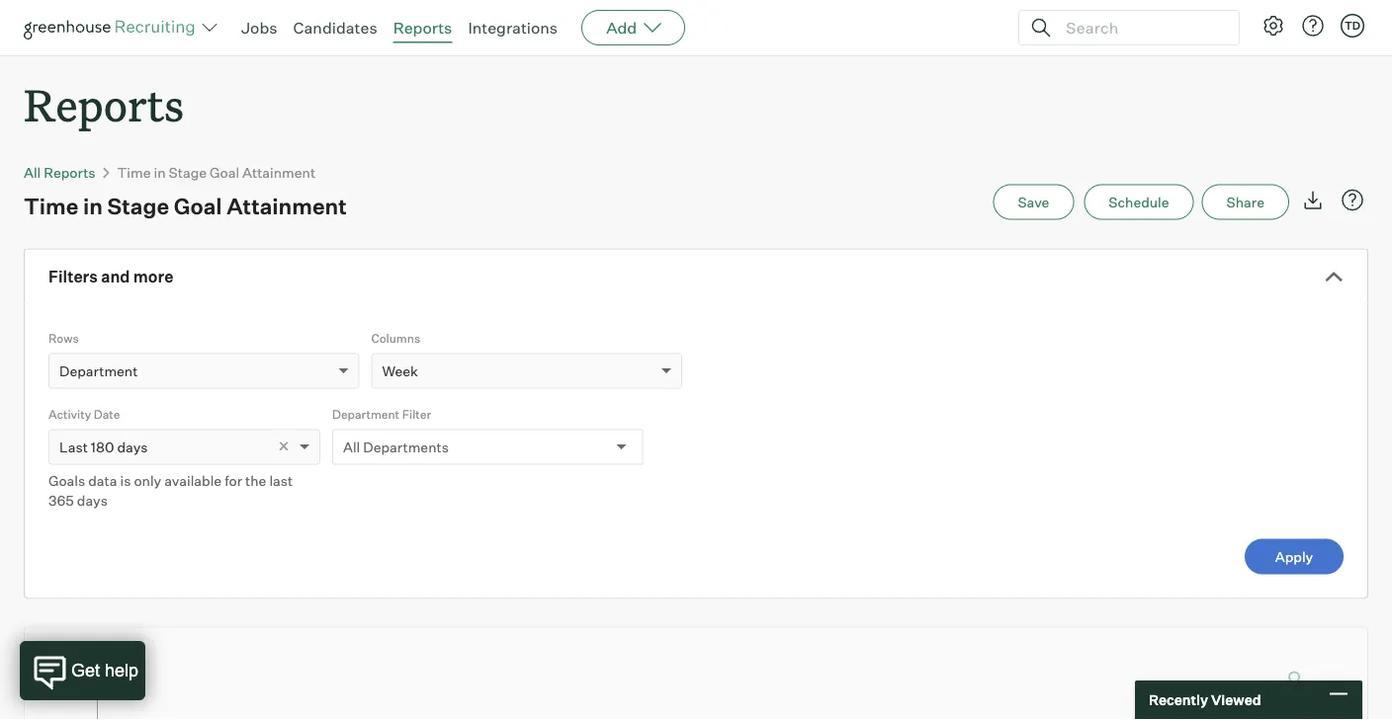 Task type: locate. For each thing, give the bounding box(es) containing it.
1 vertical spatial all
[[343, 439, 360, 456]]

share button
[[1202, 185, 1289, 220]]

candidates link
[[293, 18, 377, 38]]

0 vertical spatial time
[[117, 164, 151, 181]]

department up all departments on the bottom left
[[332, 407, 400, 422]]

all departments
[[343, 439, 449, 456]]

0 horizontal spatial days
[[77, 492, 108, 509]]

department for department filter
[[332, 407, 400, 422]]

1 horizontal spatial all
[[343, 439, 360, 456]]

0 vertical spatial goal
[[210, 164, 239, 181]]

1 vertical spatial department
[[332, 407, 400, 422]]

department for department
[[59, 363, 138, 380]]

time right all reports link
[[117, 164, 151, 181]]

activity date
[[48, 407, 120, 422]]

in
[[154, 164, 166, 181], [83, 192, 103, 220]]

is
[[120, 472, 131, 490]]

apply
[[1275, 548, 1313, 566]]

department
[[59, 363, 138, 380], [332, 407, 400, 422]]

reports link
[[393, 18, 452, 38]]

filter
[[402, 407, 431, 422]]

time
[[117, 164, 151, 181], [24, 192, 79, 220]]

0 vertical spatial department
[[59, 363, 138, 380]]

all for all departments
[[343, 439, 360, 456]]

only
[[134, 472, 161, 490]]

all
[[24, 164, 41, 181], [343, 439, 360, 456]]

1 horizontal spatial in
[[154, 164, 166, 181]]

1 vertical spatial attainment
[[227, 192, 347, 220]]

0 horizontal spatial department
[[59, 363, 138, 380]]

time in stage goal attainment
[[117, 164, 316, 181], [24, 192, 347, 220]]

attainment
[[242, 164, 316, 181], [227, 192, 347, 220]]

0 vertical spatial in
[[154, 164, 166, 181]]

all for all reports
[[24, 164, 41, 181]]

recently viewed
[[1149, 692, 1261, 709]]

0 horizontal spatial all
[[24, 164, 41, 181]]

time down all reports
[[24, 192, 79, 220]]

jobs
[[241, 18, 277, 38]]

1 vertical spatial goal
[[174, 192, 222, 220]]

days
[[117, 439, 148, 456], [77, 492, 108, 509]]

save
[[1018, 193, 1049, 211]]

reports
[[393, 18, 452, 38], [24, 75, 184, 133], [44, 164, 95, 181]]

180
[[91, 439, 114, 456]]

1 vertical spatial days
[[77, 492, 108, 509]]

viewed
[[1211, 692, 1261, 709]]

available
[[164, 472, 222, 490]]

download image
[[1301, 189, 1325, 212]]

1 vertical spatial time
[[24, 192, 79, 220]]

for
[[225, 472, 242, 490]]

0 horizontal spatial in
[[83, 192, 103, 220]]

0 vertical spatial attainment
[[242, 164, 316, 181]]

td
[[1345, 19, 1361, 32]]

days down data
[[77, 492, 108, 509]]

0 vertical spatial all
[[24, 164, 41, 181]]

department up date
[[59, 363, 138, 380]]

days right 180
[[117, 439, 148, 456]]

stage
[[169, 164, 207, 181], [107, 192, 169, 220]]

goals data is only available for the last 365 days
[[48, 472, 293, 509]]

jobs link
[[241, 18, 277, 38]]

0 vertical spatial time in stage goal attainment
[[117, 164, 316, 181]]

0 vertical spatial stage
[[169, 164, 207, 181]]

1 horizontal spatial department
[[332, 407, 400, 422]]

goal
[[210, 164, 239, 181], [174, 192, 222, 220]]

days inside goals data is only available for the last 365 days
[[77, 492, 108, 509]]

0 vertical spatial days
[[117, 439, 148, 456]]



Task type: vqa. For each thing, say whether or not it's contained in the screenshot.
THE "GOOGLE DRIVE" link to the bottom
no



Task type: describe. For each thing, give the bounding box(es) containing it.
more
[[133, 267, 173, 287]]

0 vertical spatial reports
[[393, 18, 452, 38]]

and
[[101, 267, 130, 287]]

last
[[269, 472, 293, 490]]

columns
[[371, 331, 420, 346]]

share
[[1227, 193, 1265, 211]]

schedule button
[[1084, 185, 1194, 220]]

save button
[[993, 185, 1074, 220]]

filters
[[48, 267, 98, 287]]

recently
[[1149, 692, 1208, 709]]

1 vertical spatial time in stage goal attainment
[[24, 192, 347, 220]]

last 180 days option
[[59, 439, 148, 456]]

Search text field
[[1061, 13, 1221, 42]]

goals
[[48, 472, 85, 490]]

last
[[59, 439, 88, 456]]

1 horizontal spatial time
[[117, 164, 151, 181]]

td button
[[1341, 14, 1365, 38]]

the
[[245, 472, 266, 490]]

1 vertical spatial reports
[[24, 75, 184, 133]]

department option
[[59, 363, 138, 380]]

last 180 days
[[59, 439, 148, 456]]

data
[[88, 472, 117, 490]]

integrations
[[468, 18, 558, 38]]

time in stage goal attainment link
[[117, 164, 316, 181]]

add
[[606, 18, 637, 38]]

apply button
[[1245, 540, 1344, 575]]

filters and more
[[48, 267, 173, 287]]

date
[[94, 407, 120, 422]]

td button
[[1337, 10, 1369, 42]]

1 horizontal spatial days
[[117, 439, 148, 456]]

×
[[278, 435, 290, 457]]

add button
[[582, 10, 685, 45]]

greenhouse recruiting image
[[24, 16, 202, 40]]

integrations link
[[468, 18, 558, 38]]

xychart image
[[48, 629, 1344, 721]]

all reports link
[[24, 164, 95, 181]]

activity
[[48, 407, 91, 422]]

department filter
[[332, 407, 431, 422]]

week option
[[382, 363, 418, 380]]

365
[[48, 492, 74, 509]]

2 vertical spatial reports
[[44, 164, 95, 181]]

faq image
[[1341, 189, 1365, 212]]

configure image
[[1262, 14, 1285, 38]]

week
[[382, 363, 418, 380]]

candidates
[[293, 18, 377, 38]]

all reports
[[24, 164, 95, 181]]

departments
[[363, 439, 449, 456]]

save and schedule this report to revisit it! element
[[993, 185, 1084, 220]]

rows
[[48, 331, 79, 346]]

0 horizontal spatial time
[[24, 192, 79, 220]]

schedule
[[1109, 193, 1169, 211]]

1 vertical spatial stage
[[107, 192, 169, 220]]

1 vertical spatial in
[[83, 192, 103, 220]]



